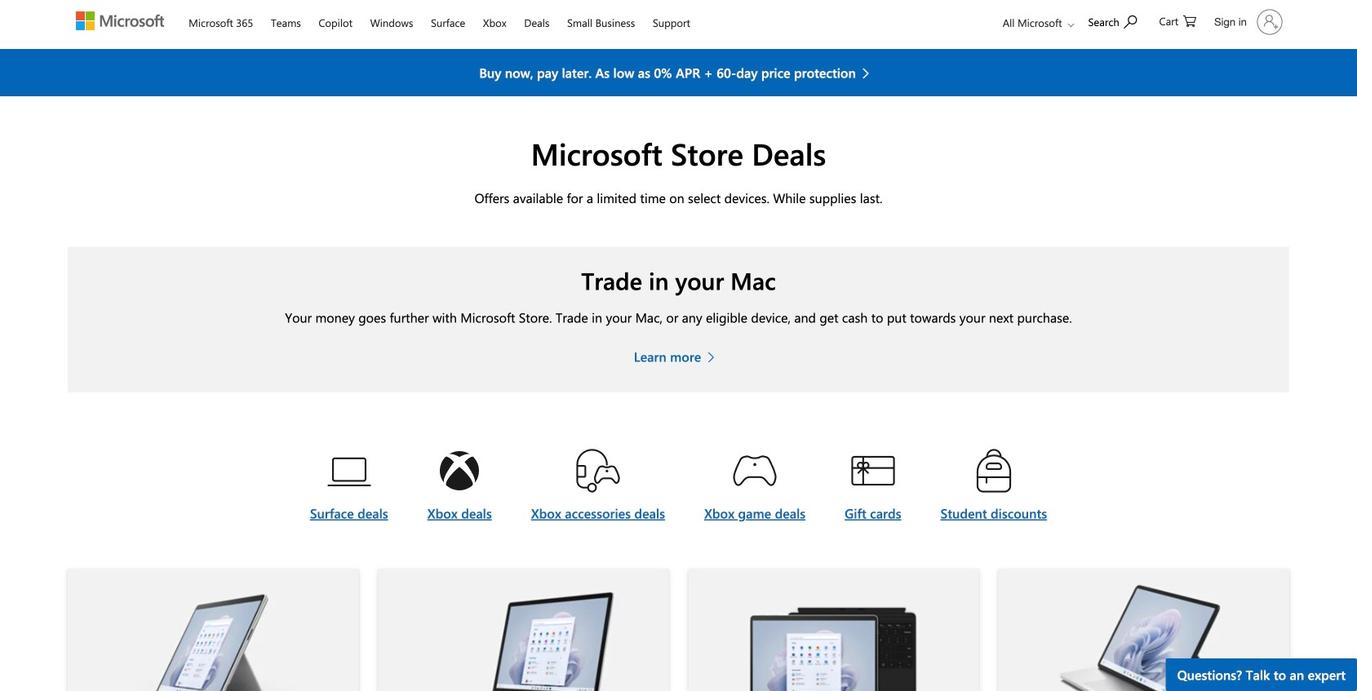 Task type: vqa. For each thing, say whether or not it's contained in the screenshot.
A Surface Laptop Studio 2 in Stage Mode. image on the bottom right
yes



Task type: describe. For each thing, give the bounding box(es) containing it.
a surface pro 9 with a black keyboard. image
[[688, 569, 979, 691]]

a surface laptop studio 2 in stage mode. image
[[999, 569, 1289, 691]]

microsoft image
[[76, 11, 164, 30]]

an angled front view of surface laptop 5. image
[[378, 569, 669, 691]]



Task type: locate. For each thing, give the bounding box(es) containing it.
a surface pro 9. image
[[68, 569, 359, 691]]

None search field
[[1080, 2, 1154, 39]]



